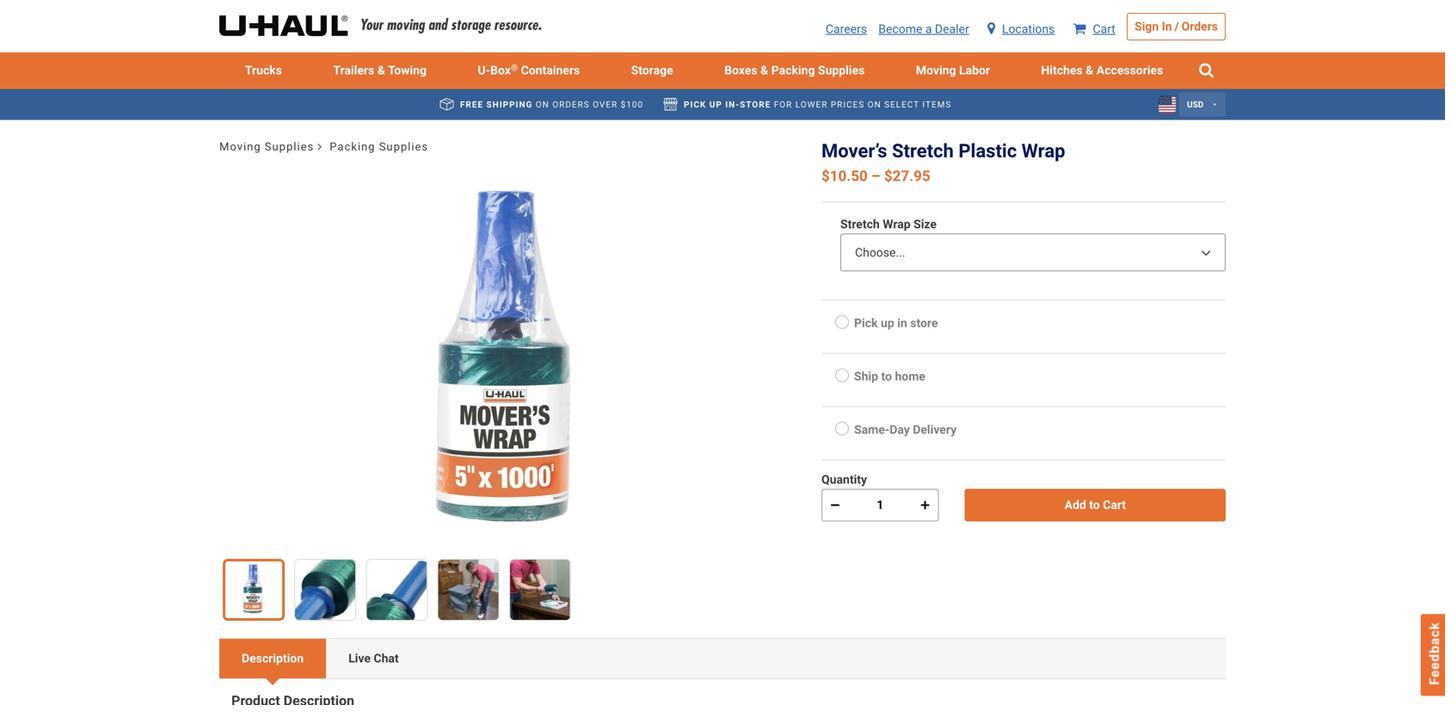 Task type: vqa. For each thing, say whether or not it's contained in the screenshot.
top Moving
yes



Task type: locate. For each thing, give the bounding box(es) containing it.
packing supplies link
[[330, 140, 429, 153]]

1 horizontal spatial moving
[[916, 63, 956, 77]]

& left towing
[[377, 63, 385, 77]]

$27.95
[[884, 168, 931, 185]]

to for ship
[[881, 369, 892, 384]]

0 horizontal spatial wrap
[[883, 217, 911, 231]]

hitches
[[1041, 63, 1083, 77]]

1 vertical spatial to
[[1089, 498, 1100, 512]]

supplies for packing supplies
[[379, 140, 429, 153]]

2 & from the left
[[761, 63, 768, 77]]

same-day delivery
[[854, 423, 957, 437]]

moving inside moving labor link
[[916, 63, 956, 77]]

chat
[[374, 652, 399, 666]]

cart inside button
[[1103, 498, 1126, 512]]

store
[[910, 316, 938, 330]]

navigation
[[219, 138, 796, 156]]

0 horizontal spatial to
[[881, 369, 892, 384]]

0 vertical spatial pick
[[684, 99, 707, 110]]

hitches & accessories
[[1041, 63, 1163, 77]]

banner containing sign in / orders
[[0, 0, 1445, 89]]

cart right add
[[1103, 498, 1126, 512]]

trucks
[[245, 63, 282, 77]]

supplies down towing
[[379, 140, 429, 153]]

1 horizontal spatial to
[[1089, 498, 1100, 512]]

stretch up the choose...
[[841, 217, 880, 231]]

shipping
[[487, 99, 533, 110]]

add
[[1065, 498, 1086, 512]]

supplies for moving supplies
[[265, 140, 314, 153]]

add to cart button
[[965, 489, 1226, 522]]

on
[[536, 99, 550, 110], [868, 99, 882, 110]]

0 horizontal spatial on
[[536, 99, 550, 110]]

moving for moving labor
[[916, 63, 956, 77]]

towing
[[388, 63, 427, 77]]

menu
[[219, 52, 1226, 89]]

angle right image
[[318, 141, 323, 152]]

moving up items
[[916, 63, 956, 77]]

wrap right plastic
[[1022, 140, 1066, 162]]

1 vertical spatial pick
[[854, 316, 878, 330]]

moving down trucks "link"
[[219, 140, 261, 153]]

1 horizontal spatial supplies
[[379, 140, 429, 153]]

become
[[879, 22, 923, 36]]

labor
[[959, 63, 990, 77]]

supplies left angle right image
[[265, 140, 314, 153]]

a
[[926, 22, 932, 36]]

banner
[[0, 0, 1445, 89]]

& right hitches
[[1086, 63, 1094, 77]]

2 on from the left
[[868, 99, 882, 110]]

orders
[[553, 99, 590, 110]]

sign
[[1135, 19, 1159, 34]]

1 horizontal spatial packing
[[771, 63, 815, 77]]

& right boxes
[[761, 63, 768, 77]]

moving labor link
[[891, 52, 1016, 89]]

0 horizontal spatial supplies
[[265, 140, 314, 153]]

pick left up at the left top of the page
[[684, 99, 707, 110]]

to inside button
[[1089, 498, 1100, 512]]

& for accessories
[[1086, 63, 1094, 77]]

0 vertical spatial to
[[881, 369, 892, 384]]

dealer
[[935, 22, 969, 36]]

1 horizontal spatial wrap
[[1022, 140, 1066, 162]]

pick up in-store for lower prices on select items
[[684, 99, 952, 110]]

in / orders
[[1162, 19, 1218, 34]]

$10.50
[[822, 168, 868, 185]]

home
[[895, 369, 926, 384]]

over
[[593, 99, 618, 110]]

storage link
[[606, 52, 699, 89]]

packing up for
[[771, 63, 815, 77]]

1 horizontal spatial pick
[[854, 316, 878, 330]]

0 vertical spatial moving
[[916, 63, 956, 77]]

hitches & accessories link
[[1016, 52, 1189, 89]]

2 horizontal spatial &
[[1086, 63, 1094, 77]]

1 vertical spatial moving
[[219, 140, 261, 153]]

1 horizontal spatial on
[[868, 99, 882, 110]]

up
[[710, 99, 723, 110]]

on right prices
[[868, 99, 882, 110]]

cart up the hitches & accessories
[[1093, 22, 1116, 36]]

pick
[[684, 99, 707, 110], [854, 316, 878, 330]]

moving supplies link
[[219, 140, 314, 153]]

packing
[[771, 63, 815, 77], [330, 140, 376, 153]]

None number field
[[822, 489, 939, 522]]

packing inside boxes & packing supplies link
[[771, 63, 815, 77]]

supplies
[[818, 63, 865, 77], [265, 140, 314, 153], [379, 140, 429, 153]]

moving
[[916, 63, 956, 77], [219, 140, 261, 153]]

to for add
[[1089, 498, 1100, 512]]

sign in / orders link
[[1127, 13, 1226, 40]]

stretch up "$27.95"
[[892, 140, 954, 162]]

0 horizontal spatial &
[[377, 63, 385, 77]]

to
[[881, 369, 892, 384], [1089, 498, 1100, 512]]

&
[[377, 63, 385, 77], [761, 63, 768, 77], [1086, 63, 1094, 77]]

0 vertical spatial packing
[[771, 63, 815, 77]]

0 vertical spatial wrap
[[1022, 140, 1066, 162]]

wrap
[[1022, 140, 1066, 162], [883, 217, 911, 231]]

to right ship
[[881, 369, 892, 384]]

menu containing trucks
[[219, 52, 1226, 89]]

1 vertical spatial packing
[[330, 140, 376, 153]]

& for packing
[[761, 63, 768, 77]]

packing supplies
[[330, 140, 429, 153]]

mover's
[[822, 140, 887, 162]]

0 vertical spatial cart
[[1093, 22, 1116, 36]]

live chat link
[[326, 639, 421, 679]]

locations link
[[988, 22, 1055, 36]]

1 & from the left
[[377, 63, 385, 77]]

0 horizontal spatial pick
[[684, 99, 707, 110]]

1 vertical spatial cart
[[1103, 498, 1126, 512]]

boxes & packing supplies link
[[699, 52, 891, 89]]

tab list
[[219, 639, 1226, 680]]

become a dealer link
[[879, 22, 969, 36]]

on left orders
[[536, 99, 550, 110]]

pick for pick up in-store for lower prices on select items
[[684, 99, 707, 110]]

cart
[[1093, 22, 1116, 36], [1103, 498, 1126, 512]]

packing right angle right image
[[330, 140, 376, 153]]

u-
[[478, 63, 490, 77]]

to right add
[[1089, 498, 1100, 512]]

stretch wrap size
[[841, 217, 937, 231]]

in-
[[726, 99, 740, 110]]

1 horizontal spatial &
[[761, 63, 768, 77]]

free
[[460, 99, 484, 110]]

0 vertical spatial stretch
[[892, 140, 954, 162]]

trailers & towing link
[[308, 52, 452, 89]]

in
[[898, 316, 907, 330]]

pick up in store
[[854, 316, 938, 330]]

items
[[923, 99, 952, 110]]

0 horizontal spatial moving
[[219, 140, 261, 153]]

tab list containing description
[[219, 639, 1226, 680]]

0 horizontal spatial stretch
[[841, 217, 880, 231]]

for
[[774, 99, 793, 110]]

3 & from the left
[[1086, 63, 1094, 77]]

pick left up on the right top of page
[[854, 316, 878, 330]]

supplies up prices
[[818, 63, 865, 77]]

shipping icon image
[[440, 98, 454, 110]]

trailers
[[333, 63, 374, 77]]

wrap left "size"
[[883, 217, 911, 231]]

stretch
[[892, 140, 954, 162], [841, 217, 880, 231]]



Task type: describe. For each thing, give the bounding box(es) containing it.
ship
[[854, 369, 878, 384]]

containers
[[521, 63, 580, 77]]

ship to home
[[854, 369, 926, 384]]

trucks link
[[219, 52, 308, 89]]

live
[[349, 652, 371, 666]]

pickup icon image
[[664, 98, 678, 110]]

1 on from the left
[[536, 99, 550, 110]]

prices
[[831, 99, 865, 110]]

–
[[871, 168, 881, 185]]

free shipping on orders over $100
[[460, 99, 644, 110]]

select
[[885, 99, 920, 110]]

cart link
[[1073, 22, 1116, 36]]

1 vertical spatial stretch
[[841, 217, 880, 231]]

boxes
[[724, 63, 758, 77]]

plastic
[[959, 140, 1017, 162]]

moving labor
[[916, 63, 990, 77]]

sign in / orders
[[1135, 19, 1218, 34]]

cart inside banner
[[1093, 22, 1116, 36]]

choose... link
[[841, 233, 1226, 271]]

accessories
[[1097, 63, 1163, 77]]

add to cart
[[1065, 498, 1126, 512]]

description
[[242, 652, 304, 666]]

box
[[490, 63, 511, 77]]

menu inside banner
[[219, 52, 1226, 89]]

careers link
[[826, 22, 867, 36]]

boxes & packing supplies
[[724, 63, 865, 77]]

locations
[[1002, 22, 1055, 36]]

day
[[890, 423, 910, 437]]

careers
[[826, 22, 867, 36]]

become a dealer
[[879, 22, 969, 36]]

moving supplies
[[219, 140, 314, 153]]

mover's stretch plastic wrap
[[822, 140, 1066, 162]]

$100
[[621, 99, 644, 110]]

same-
[[854, 423, 890, 437]]

1 horizontal spatial stretch
[[892, 140, 954, 162]]

description link
[[219, 639, 326, 679]]

0 horizontal spatial packing
[[330, 140, 376, 153]]

& for towing
[[377, 63, 385, 77]]

1 vertical spatial wrap
[[883, 217, 911, 231]]

u-box containers
[[478, 63, 580, 77]]

storage
[[631, 63, 673, 77]]

live chat
[[349, 652, 399, 666]]

choose...
[[855, 246, 906, 260]]

up
[[881, 316, 895, 330]]

moving for moving supplies
[[219, 140, 261, 153]]

trailers & towing
[[333, 63, 427, 77]]

$10.50 – $27.95
[[822, 168, 931, 185]]

size
[[914, 217, 937, 231]]

pick for pick up in store
[[854, 316, 878, 330]]

store
[[740, 99, 771, 110]]

quantity
[[822, 473, 867, 487]]

lower
[[796, 99, 828, 110]]

delivery
[[913, 423, 957, 437]]

navigation containing moving supplies
[[219, 138, 796, 156]]

2 horizontal spatial supplies
[[818, 63, 865, 77]]



